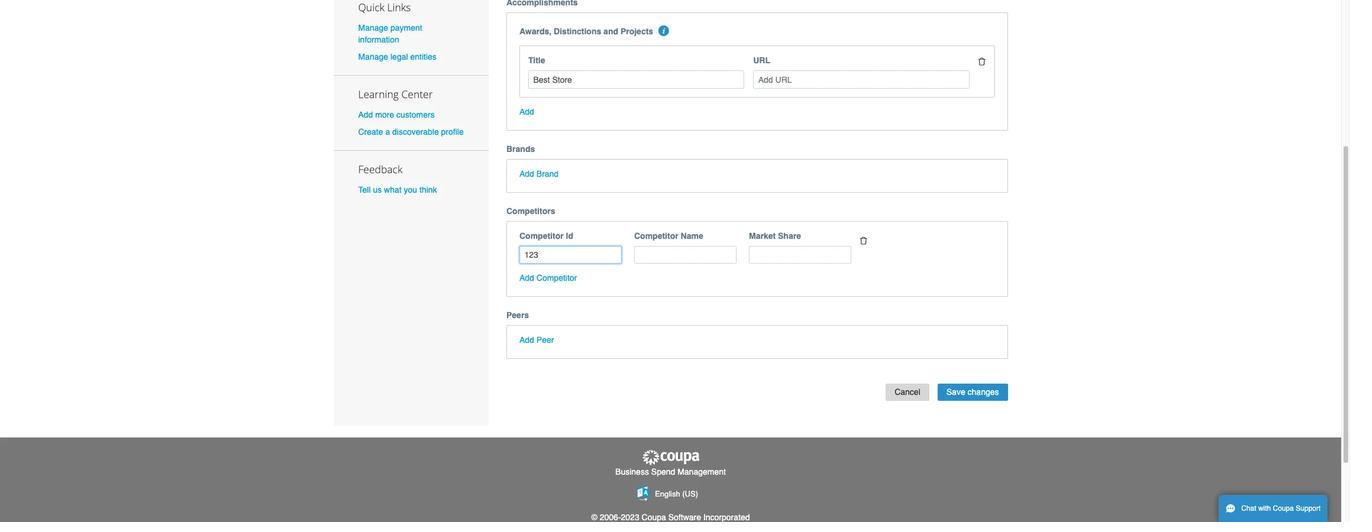 Task type: describe. For each thing, give the bounding box(es) containing it.
and
[[604, 27, 618, 36]]

save
[[947, 388, 965, 397]]

id
[[566, 231, 573, 241]]

manage payment information link
[[358, 23, 422, 44]]

profile
[[441, 127, 464, 137]]

entities
[[410, 52, 437, 61]]

2023
[[621, 513, 639, 522]]

Competitor Id text field
[[519, 246, 622, 264]]

manage for manage legal entities
[[358, 52, 388, 61]]

additional information image
[[659, 26, 669, 36]]

title
[[528, 56, 545, 65]]

feedback
[[358, 162, 403, 176]]

business
[[615, 468, 649, 477]]

manage payment information
[[358, 23, 422, 44]]

spend
[[651, 468, 675, 477]]

add for add more customers
[[358, 110, 373, 119]]

URL text field
[[753, 71, 969, 89]]

legal
[[390, 52, 408, 61]]

peers
[[506, 311, 529, 320]]

manage legal entities
[[358, 52, 437, 61]]

chat with coupa support button
[[1219, 495, 1328, 522]]

more
[[375, 110, 394, 119]]

customers
[[396, 110, 435, 119]]

information
[[358, 35, 399, 44]]

add for add
[[519, 107, 534, 117]]

©
[[591, 513, 598, 522]]

management
[[678, 468, 726, 477]]

awards,
[[519, 27, 552, 36]]

you
[[404, 185, 417, 195]]

competitor inside button
[[537, 274, 577, 283]]

create a discoverable profile
[[358, 127, 464, 137]]

awards, distinctions and projects
[[519, 27, 653, 36]]

center
[[401, 87, 433, 101]]

tell us what you think button
[[358, 184, 437, 196]]

market
[[749, 231, 776, 241]]

think
[[419, 185, 437, 195]]

learning center
[[358, 87, 433, 101]]

payment
[[390, 23, 422, 32]]

competitor for competitor name
[[634, 231, 678, 241]]

add peer
[[519, 336, 554, 345]]

coupa inside button
[[1273, 505, 1294, 513]]

learning
[[358, 87, 399, 101]]

tell us what you think
[[358, 185, 437, 195]]

add for add competitor
[[519, 274, 534, 283]]



Task type: vqa. For each thing, say whether or not it's contained in the screenshot.
banner
no



Task type: locate. For each thing, give the bounding box(es) containing it.
coupa right 2023
[[642, 513, 666, 522]]

changes
[[968, 388, 999, 397]]

add
[[519, 107, 534, 117], [358, 110, 373, 119], [519, 169, 534, 179], [519, 274, 534, 283], [519, 336, 534, 345]]

save changes
[[947, 388, 999, 397]]

add for add peer
[[519, 336, 534, 345]]

add brand button
[[519, 168, 559, 180]]

manage legal entities link
[[358, 52, 437, 61]]

save changes button
[[938, 384, 1008, 401]]

add peer button
[[519, 335, 554, 346]]

brand
[[537, 169, 559, 179]]

competitor
[[519, 231, 564, 241], [634, 231, 678, 241], [537, 274, 577, 283]]

add up create
[[358, 110, 373, 119]]

competitors
[[506, 206, 555, 216]]

add inside button
[[519, 336, 534, 345]]

add more customers
[[358, 110, 435, 119]]

english
[[655, 490, 680, 499]]

manage
[[358, 23, 388, 32], [358, 52, 388, 61]]

support
[[1296, 505, 1321, 513]]

add button
[[519, 106, 534, 118]]

brands
[[506, 144, 535, 154]]

create
[[358, 127, 383, 137]]

competitor name
[[634, 231, 703, 241]]

2 manage from the top
[[358, 52, 388, 61]]

peer
[[537, 336, 554, 345]]

competitor down competitor id text box
[[537, 274, 577, 283]]

english (us)
[[655, 490, 698, 499]]

add left peer
[[519, 336, 534, 345]]

what
[[384, 185, 402, 195]]

url
[[753, 56, 770, 65]]

Competitor Name text field
[[634, 246, 737, 264]]

coupa right with
[[1273, 505, 1294, 513]]

chat with coupa support
[[1241, 505, 1321, 513]]

business spend management
[[615, 468, 726, 477]]

(us)
[[682, 490, 698, 499]]

software
[[668, 513, 701, 522]]

coupa supplier portal image
[[641, 450, 700, 466]]

0 horizontal spatial coupa
[[642, 513, 666, 522]]

manage inside manage payment information
[[358, 23, 388, 32]]

add brand
[[519, 169, 559, 179]]

discoverable
[[392, 127, 439, 137]]

market share
[[749, 231, 801, 241]]

projects
[[621, 27, 653, 36]]

1 manage from the top
[[358, 23, 388, 32]]

0 vertical spatial manage
[[358, 23, 388, 32]]

2006-
[[600, 513, 621, 522]]

tell
[[358, 185, 371, 195]]

add left the "brand"
[[519, 169, 534, 179]]

manage for manage payment information
[[358, 23, 388, 32]]

1 horizontal spatial coupa
[[1273, 505, 1294, 513]]

cancel
[[895, 388, 921, 397]]

with
[[1258, 505, 1271, 513]]

name
[[681, 231, 703, 241]]

us
[[373, 185, 382, 195]]

Market Share text field
[[749, 246, 851, 264]]

competitor for competitor id
[[519, 231, 564, 241]]

manage up the information
[[358, 23, 388, 32]]

a
[[385, 127, 390, 137]]

Title text field
[[528, 71, 744, 89]]

create a discoverable profile link
[[358, 127, 464, 137]]

competitor up competitor name 'text box'
[[634, 231, 678, 241]]

chat
[[1241, 505, 1257, 513]]

competitor id
[[519, 231, 573, 241]]

cancel link
[[886, 384, 929, 401]]

manage down the information
[[358, 52, 388, 61]]

add competitor button
[[519, 272, 577, 284]]

incorporated
[[703, 513, 750, 522]]

share
[[778, 231, 801, 241]]

add more customers link
[[358, 110, 435, 119]]

add competitor
[[519, 274, 577, 283]]

1 vertical spatial manage
[[358, 52, 388, 61]]

competitor down competitors
[[519, 231, 564, 241]]

add for add brand
[[519, 169, 534, 179]]

© 2006-2023 coupa software incorporated
[[591, 513, 750, 522]]

add up peers at bottom
[[519, 274, 534, 283]]

add up "brands"
[[519, 107, 534, 117]]

coupa
[[1273, 505, 1294, 513], [642, 513, 666, 522]]

distinctions
[[554, 27, 601, 36]]



